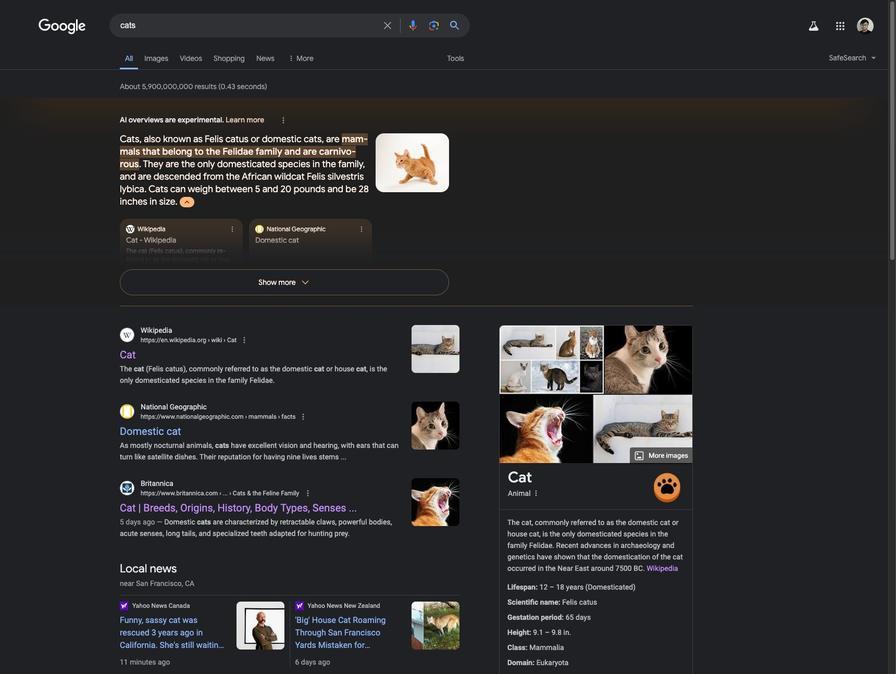 Task type: locate. For each thing, give the bounding box(es) containing it.
google image
[[39, 19, 87, 34]]

cats from en.wikipedia.org image
[[412, 325, 460, 373]]

navigation
[[0, 46, 889, 76]]

domestic cat image
[[605, 306, 693, 394]]

1 horizontal spatial heading
[[295, 615, 401, 652]]

None text field
[[206, 337, 237, 344], [244, 413, 296, 421], [206, 337, 237, 344], [244, 413, 296, 421]]

0 horizontal spatial heading
[[120, 615, 226, 652]]

list
[[120, 219, 449, 270]]

search by voice image
[[407, 19, 420, 32]]

None search field
[[0, 13, 470, 38]]

Search text field
[[120, 20, 375, 33]]

None text field
[[141, 336, 237, 345], [141, 412, 296, 422], [141, 489, 299, 498], [218, 490, 299, 497], [141, 336, 237, 345], [141, 412, 296, 422], [141, 489, 299, 498], [218, 490, 299, 497]]

cats from www.nationalgeographic.com image
[[412, 402, 460, 450]]

more options image
[[531, 488, 541, 499], [532, 489, 540, 498]]

2 horizontal spatial heading
[[508, 470, 532, 486]]

cat | breeds, origins, history, body types, senses, behavior ... image
[[499, 395, 595, 463]]

heading
[[508, 470, 532, 486], [120, 615, 226, 652], [295, 615, 401, 652]]



Task type: vqa. For each thing, say whether or not it's contained in the screenshot.
the rightmost  icon
no



Task type: describe. For each thing, give the bounding box(es) containing it.
cats from www.britannica.com image
[[412, 478, 460, 526]]

upload.wikimedia.org/wikipedia/commons/0/0b/cat_po... image
[[500, 326, 604, 394]]

search by image image
[[428, 19, 440, 32]]

cat - wikipedia image
[[591, 395, 702, 463]]

search labs image
[[808, 20, 820, 32]]



